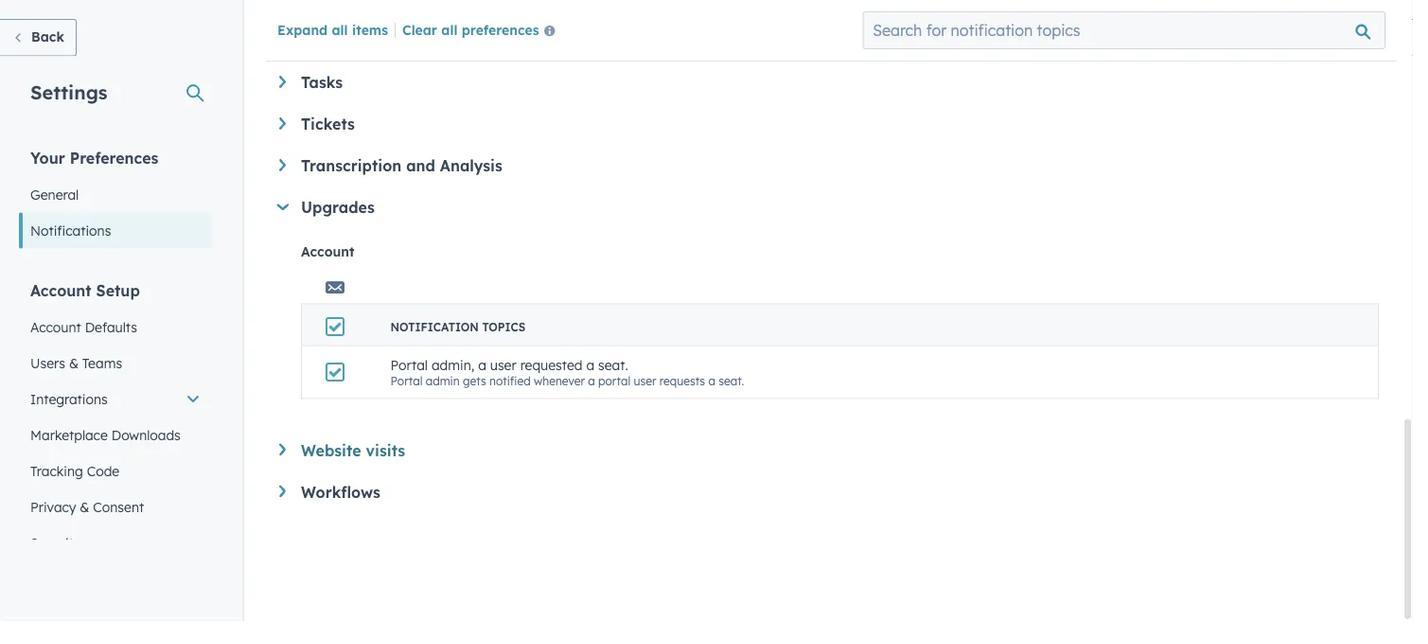 Task type: describe. For each thing, give the bounding box(es) containing it.
notified
[[490, 374, 531, 388]]

your
[[30, 148, 65, 167]]

users & teams
[[30, 355, 122, 371]]

privacy & consent link
[[19, 489, 212, 525]]

requests
[[660, 374, 706, 388]]

notification
[[391, 320, 479, 334]]

transcription
[[301, 157, 402, 176]]

account for account
[[301, 244, 355, 260]]

security
[[30, 535, 81, 551]]

integrations button
[[19, 381, 212, 417]]

items
[[352, 21, 388, 38]]

website visits button
[[279, 441, 1380, 460]]

your preferences element
[[19, 147, 212, 249]]

whenever
[[534, 374, 585, 388]]

expand all items
[[277, 21, 388, 38]]

downloads
[[111, 427, 181, 443]]

tickets
[[301, 115, 355, 134]]

general
[[30, 186, 79, 203]]

setup
[[96, 281, 140, 300]]

marketplace downloads link
[[19, 417, 212, 453]]

account setup
[[30, 281, 140, 300]]

workflows
[[301, 483, 380, 502]]

general link
[[19, 177, 212, 213]]

transcription and analysis
[[301, 157, 503, 176]]

1 horizontal spatial user
[[634, 374, 657, 388]]

back
[[31, 28, 64, 45]]

tickets button
[[279, 115, 1380, 134]]

clear all preferences
[[402, 21, 539, 38]]

your preferences
[[30, 148, 159, 167]]

account setup element
[[19, 280, 212, 561]]

caret image for workflows
[[279, 486, 286, 498]]

users
[[30, 355, 65, 371]]

2 portal from the top
[[391, 374, 423, 388]]

caret image for transcription and analysis
[[279, 160, 286, 172]]

marketplace downloads
[[30, 427, 181, 443]]

caret image for tickets
[[279, 118, 286, 130]]

preferences
[[462, 21, 539, 38]]

expand
[[277, 21, 328, 38]]

consent
[[93, 499, 144, 515]]

portal
[[599, 374, 631, 388]]

back link
[[0, 19, 77, 56]]

workflows button
[[279, 483, 1380, 502]]

integrations
[[30, 391, 108, 407]]

& for privacy
[[80, 499, 89, 515]]

admin
[[426, 374, 460, 388]]

0 horizontal spatial seat.
[[598, 357, 628, 374]]

users & teams link
[[19, 345, 212, 381]]

notifications
[[30, 222, 111, 239]]

caret image for website visits
[[279, 444, 286, 456]]

website
[[301, 441, 361, 460]]

security link
[[19, 525, 212, 561]]

account defaults link
[[19, 309, 212, 345]]

visits
[[366, 441, 405, 460]]



Task type: locate. For each thing, give the bounding box(es) containing it.
website visits
[[301, 441, 405, 460]]

tracking code link
[[19, 453, 212, 489]]

marketplace
[[30, 427, 108, 443]]

upgrades button
[[276, 198, 1380, 217]]

teams
[[82, 355, 122, 371]]

all left items
[[332, 21, 348, 38]]

caret image inside tickets dropdown button
[[279, 118, 286, 130]]

portal left 'admin,' at the bottom left of the page
[[391, 357, 428, 374]]

1 vertical spatial &
[[80, 499, 89, 515]]

caret image
[[279, 76, 286, 88], [279, 118, 286, 130], [279, 160, 286, 172], [279, 444, 286, 456], [279, 486, 286, 498]]

0 horizontal spatial all
[[332, 21, 348, 38]]

account inside account defaults 'link'
[[30, 319, 81, 335]]

privacy & consent
[[30, 499, 144, 515]]

upgrades
[[301, 198, 375, 217]]

2 caret image from the top
[[279, 118, 286, 130]]

&
[[69, 355, 79, 371], [80, 499, 89, 515]]

a
[[478, 357, 487, 374], [587, 357, 595, 374], [588, 374, 595, 388], [709, 374, 716, 388]]

seat. right whenever
[[598, 357, 628, 374]]

gets
[[463, 374, 486, 388]]

0 horizontal spatial user
[[490, 357, 517, 374]]

caret image left website
[[279, 444, 286, 456]]

caret image for tasks
[[279, 76, 286, 88]]

preferences
[[70, 148, 159, 167]]

user right gets
[[490, 357, 517, 374]]

and
[[406, 157, 435, 176]]

portal
[[391, 357, 428, 374], [391, 374, 423, 388]]

account for account setup
[[30, 281, 91, 300]]

clear
[[402, 21, 437, 38]]

account up account defaults
[[30, 281, 91, 300]]

caret image inside tasks 'dropdown button'
[[279, 76, 286, 88]]

1 horizontal spatial &
[[80, 499, 89, 515]]

2 all from the left
[[442, 21, 458, 38]]

1 vertical spatial account
[[30, 281, 91, 300]]

5 caret image from the top
[[279, 486, 286, 498]]

caret image left "tasks"
[[279, 76, 286, 88]]

2 vertical spatial account
[[30, 319, 81, 335]]

transcription and analysis button
[[279, 157, 1380, 176]]

4 caret image from the top
[[279, 444, 286, 456]]

all
[[332, 21, 348, 38], [442, 21, 458, 38]]

account up "users"
[[30, 319, 81, 335]]

notification topics
[[391, 320, 526, 334]]

1 horizontal spatial seat.
[[719, 374, 745, 388]]

analysis
[[440, 157, 503, 176]]

all for clear
[[442, 21, 458, 38]]

1 horizontal spatial all
[[442, 21, 458, 38]]

& for users
[[69, 355, 79, 371]]

& right privacy
[[80, 499, 89, 515]]

caret image left tickets on the top of the page
[[279, 118, 286, 130]]

& right "users"
[[69, 355, 79, 371]]

portal admin, a user requested a seat. portal admin gets notified whenever a portal user requests a seat.
[[391, 357, 745, 388]]

code
[[87, 463, 120, 479]]

user
[[490, 357, 517, 374], [634, 374, 657, 388]]

seat. right requests
[[719, 374, 745, 388]]

0 vertical spatial account
[[301, 244, 355, 260]]

privacy
[[30, 499, 76, 515]]

3 caret image from the top
[[279, 160, 286, 172]]

user right portal
[[634, 374, 657, 388]]

1 all from the left
[[332, 21, 348, 38]]

requested
[[520, 357, 583, 374]]

settings
[[30, 80, 108, 104]]

0 horizontal spatial &
[[69, 355, 79, 371]]

caret image
[[277, 204, 289, 211]]

tasks
[[301, 73, 343, 92]]

caret image left the workflows
[[279, 486, 286, 498]]

tasks button
[[279, 73, 1380, 92]]

caret image inside transcription and analysis dropdown button
[[279, 160, 286, 172]]

topics
[[482, 320, 526, 334]]

clear all preferences button
[[402, 20, 563, 42]]

admin,
[[432, 357, 475, 374]]

seat.
[[598, 357, 628, 374], [719, 374, 745, 388]]

defaults
[[85, 319, 137, 335]]

tracking code
[[30, 463, 120, 479]]

notifications link
[[19, 213, 212, 249]]

portal left admin
[[391, 374, 423, 388]]

all inside button
[[442, 21, 458, 38]]

account
[[301, 244, 355, 260], [30, 281, 91, 300], [30, 319, 81, 335]]

0 vertical spatial &
[[69, 355, 79, 371]]

all right the clear
[[442, 21, 458, 38]]

tracking
[[30, 463, 83, 479]]

Search for notification topics search field
[[863, 11, 1386, 49]]

account for account defaults
[[30, 319, 81, 335]]

1 portal from the top
[[391, 357, 428, 374]]

caret image inside website visits dropdown button
[[279, 444, 286, 456]]

account down upgrades
[[301, 244, 355, 260]]

account defaults
[[30, 319, 137, 335]]

caret image up caret icon
[[279, 160, 286, 172]]

caret image inside workflows dropdown button
[[279, 486, 286, 498]]

expand all items button
[[277, 21, 388, 38]]

1 caret image from the top
[[279, 76, 286, 88]]

all for expand
[[332, 21, 348, 38]]



Task type: vqa. For each thing, say whether or not it's contained in the screenshot.
report within the option
no



